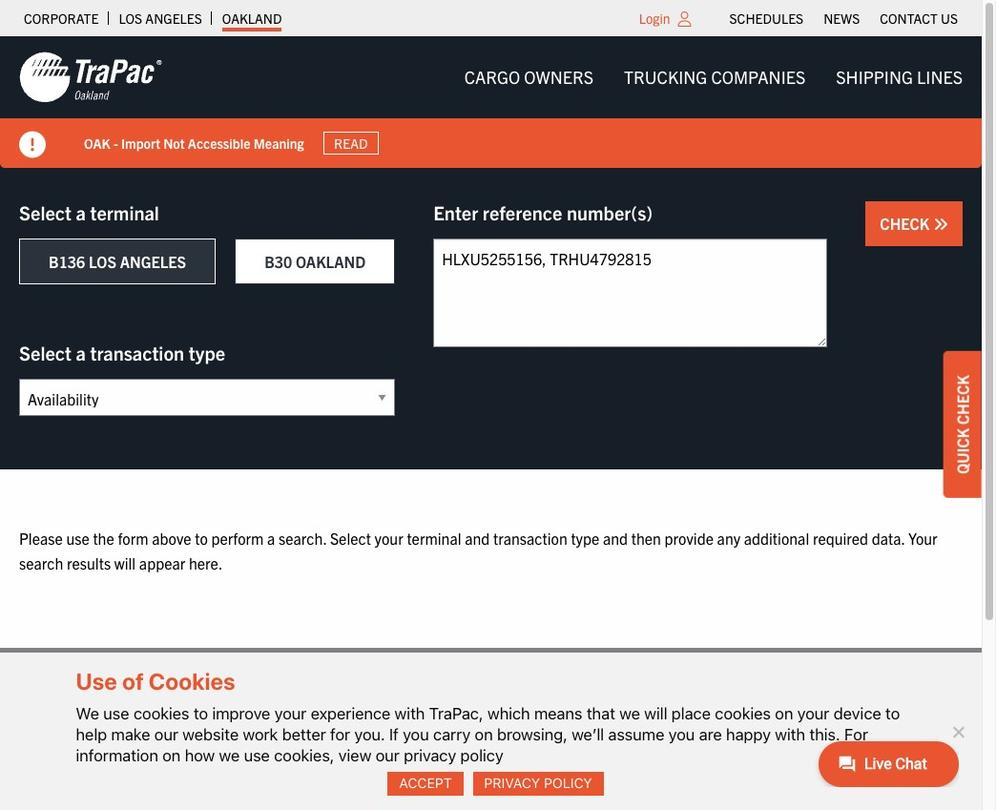 Task type: vqa. For each thing, say whether or not it's contained in the screenshot.
CA
yes



Task type: describe. For each thing, give the bounding box(es) containing it.
import
[[121, 134, 160, 151]]

0 horizontal spatial your
[[274, 704, 307, 723]]

accessible
[[188, 134, 250, 151]]

2 cookies from the left
[[715, 704, 771, 723]]

service:
[[808, 763, 861, 782]]

you.
[[354, 725, 385, 744]]

companies
[[711, 66, 806, 88]]

not
[[163, 134, 185, 151]]

street
[[550, 726, 590, 745]]

2722
[[928, 763, 963, 782]]

877-
[[865, 763, 896, 782]]

additional
[[744, 529, 809, 548]]

1 horizontal spatial our
[[376, 746, 400, 765]]

reference
[[483, 200, 562, 224]]

that
[[587, 704, 615, 723]]

transaction inside the "please use the form above to perform a search. select your terminal and transaction type and then provide any additional required data. your search results will appear here."
[[493, 529, 567, 548]]

privacy
[[484, 775, 540, 791]]

0 vertical spatial type
[[189, 341, 225, 364]]

contact
[[880, 10, 938, 27]]

better
[[282, 725, 326, 744]]

policy
[[544, 775, 592, 791]]

Enter reference number(s) text field
[[433, 239, 828, 347]]

corporate link
[[24, 5, 99, 31]]

oak
[[84, 134, 110, 151]]

select inside the "please use the form above to perform a search. select your terminal and transaction type and then provide any additional required data. your search results will appear here."
[[330, 529, 371, 548]]

privacy policy
[[484, 775, 592, 791]]

solid image inside check "button"
[[933, 217, 948, 232]]

place
[[672, 704, 711, 723]]

0 horizontal spatial on
[[162, 746, 181, 765]]

search
[[19, 553, 63, 572]]

1 vertical spatial angeles
[[120, 252, 186, 271]]

0 horizontal spatial with
[[395, 704, 425, 723]]

for
[[330, 725, 350, 744]]

if
[[389, 725, 399, 744]]

then
[[631, 529, 661, 548]]

0 horizontal spatial los
[[89, 252, 116, 271]]

30
[[526, 751, 544, 770]]

cookies,
[[274, 746, 334, 765]]

0 vertical spatial -
[[114, 134, 118, 151]]

customer service: 877-387-2722
[[741, 763, 963, 782]]

help
[[76, 725, 107, 744]]

make
[[111, 725, 150, 744]]

0 horizontal spatial solid image
[[19, 132, 46, 158]]

read link
[[323, 131, 379, 155]]

32
[[556, 751, 573, 770]]

0 vertical spatial angeles
[[145, 10, 202, 27]]

2800
[[486, 726, 521, 745]]

los angeles
[[119, 10, 202, 27]]

owners
[[524, 66, 594, 88]]

7th
[[524, 726, 546, 745]]

check button
[[866, 201, 963, 246]]

use inside the "please use the form above to perform a search. select your terminal and transaction type and then provide any additional required data. your search results will appear here."
[[66, 529, 89, 548]]

for
[[844, 725, 868, 744]]

oakland,
[[486, 775, 545, 794]]

read
[[334, 135, 368, 152]]

387-
[[896, 763, 928, 782]]

please use the form above to perform a search. select your terminal and transaction type and then provide any additional required data. your search results will appear here.
[[19, 529, 938, 572]]

a for terminal
[[76, 200, 86, 224]]

privacy
[[404, 746, 456, 765]]

b136 los angeles
[[49, 252, 186, 271]]

form
[[118, 529, 148, 548]]

here.
[[189, 553, 223, 572]]

1 horizontal spatial use
[[103, 704, 129, 723]]

trucking
[[624, 66, 707, 88]]

oak - import not accessible meaning
[[84, 134, 304, 151]]

news link
[[824, 5, 860, 31]]

no image
[[948, 722, 968, 741]]

your inside the "please use the form above to perform a search. select your terminal and transaction type and then provide any additional required data. your search results will appear here."
[[375, 529, 403, 548]]

the
[[93, 529, 114, 548]]

0 vertical spatial we
[[619, 704, 640, 723]]

a for transaction
[[76, 341, 86, 364]]

policy
[[460, 746, 503, 765]]

which
[[487, 704, 530, 723]]

quick
[[953, 428, 972, 474]]

contact us link
[[880, 5, 958, 31]]

cargo owners link
[[449, 58, 609, 97]]

any
[[717, 529, 741, 548]]

appear
[[139, 553, 185, 572]]

94607
[[571, 775, 615, 794]]

schedules link
[[730, 5, 804, 31]]

information
[[76, 746, 158, 765]]

los angeles link
[[119, 5, 202, 31]]

0 vertical spatial transaction
[[90, 341, 184, 364]]

view
[[339, 746, 371, 765]]

1 horizontal spatial los
[[119, 10, 142, 27]]

device
[[834, 704, 881, 723]]

b136
[[49, 252, 85, 271]]

carry
[[433, 725, 471, 744]]

we
[[76, 704, 99, 723]]

shipping lines link
[[821, 58, 978, 97]]

cookies
[[149, 668, 235, 695]]

select a transaction type
[[19, 341, 225, 364]]

0 horizontal spatial terminal
[[90, 200, 159, 224]]

check inside "button"
[[880, 214, 933, 233]]

oakland link
[[222, 5, 282, 31]]

login
[[639, 10, 670, 27]]

work
[[243, 725, 278, 744]]

experience
[[311, 704, 390, 723]]

login link
[[639, 10, 670, 27]]

1 cookies from the left
[[133, 704, 189, 723]]

above
[[152, 529, 191, 548]]

accept link
[[388, 772, 463, 796]]



Task type: locate. For each thing, give the bounding box(es) containing it.
1 vertical spatial terminal
[[407, 529, 461, 548]]

means
[[534, 704, 583, 723]]

select for select a terminal
[[19, 200, 71, 224]]

0 horizontal spatial we
[[219, 746, 240, 765]]

to up website
[[194, 704, 208, 723]]

trucking companies
[[624, 66, 806, 88]]

of
[[122, 668, 144, 695]]

select a terminal
[[19, 200, 159, 224]]

2 vertical spatial use
[[244, 746, 270, 765]]

we'll
[[572, 725, 604, 744]]

our
[[154, 725, 178, 744], [376, 746, 400, 765]]

privacy policy link
[[473, 772, 604, 796]]

you right if
[[403, 725, 429, 744]]

0 vertical spatial los
[[119, 10, 142, 27]]

type
[[189, 341, 225, 364], [571, 529, 599, 548]]

0 horizontal spatial oakland
[[222, 10, 282, 27]]

a up "b136"
[[76, 200, 86, 224]]

0 vertical spatial solid image
[[19, 132, 46, 158]]

on up policy
[[475, 725, 493, 744]]

angeles down select a terminal
[[120, 252, 186, 271]]

use up make
[[103, 704, 129, 723]]

1 vertical spatial solid image
[[933, 217, 948, 232]]

shipping
[[836, 66, 913, 88]]

your
[[375, 529, 403, 548], [274, 704, 307, 723], [797, 704, 829, 723]]

we down website
[[219, 746, 240, 765]]

0 horizontal spatial -
[[114, 134, 118, 151]]

your up better
[[274, 704, 307, 723]]

use of cookies we use cookies to improve your experience with trapac, which means that we will place cookies on your device to help make our website work better for you. if you carry on browsing, we'll assume you are happy with this. for information on how we use cookies, view our privacy policy
[[76, 668, 900, 765]]

us
[[941, 10, 958, 27]]

angeles left oakland link
[[145, 10, 202, 27]]

cookies
[[133, 704, 189, 723], [715, 704, 771, 723]]

menu bar down light image
[[449, 58, 978, 97]]

required
[[813, 529, 868, 548]]

on up the customer
[[775, 704, 793, 723]]

menu bar containing schedules
[[719, 5, 968, 31]]

2800 7th street berth 30 - 32 oakland, ca 94607
[[486, 726, 615, 794]]

0 vertical spatial select
[[19, 200, 71, 224]]

1 vertical spatial type
[[571, 529, 599, 548]]

0 vertical spatial on
[[775, 704, 793, 723]]

0 vertical spatial use
[[66, 529, 89, 548]]

your right search.
[[375, 529, 403, 548]]

1 horizontal spatial type
[[571, 529, 599, 548]]

0 horizontal spatial cookies
[[133, 704, 189, 723]]

corporate
[[24, 10, 99, 27]]

1 you from the left
[[403, 725, 429, 744]]

assume
[[608, 725, 664, 744]]

please
[[19, 529, 63, 548]]

footer containing 2800 7th street
[[0, 648, 982, 810]]

we
[[619, 704, 640, 723], [219, 746, 240, 765]]

1 horizontal spatial will
[[644, 704, 667, 723]]

cargo
[[464, 66, 520, 88]]

1 horizontal spatial solid image
[[933, 217, 948, 232]]

cookies up make
[[133, 704, 189, 723]]

with
[[395, 704, 425, 723], [775, 725, 805, 744]]

will inside the use of cookies we use cookies to improve your experience with trapac, which means that we will place cookies on your device to help make our website work better for you. if you carry on browsing, we'll assume you are happy with this. for information on how we use cookies, view our privacy policy
[[644, 704, 667, 723]]

1 vertical spatial check
[[953, 375, 972, 424]]

1 horizontal spatial terminal
[[407, 529, 461, 548]]

enter reference number(s)
[[433, 200, 653, 224]]

0 vertical spatial with
[[395, 704, 425, 723]]

check
[[880, 214, 933, 233], [953, 375, 972, 424]]

angeles
[[145, 10, 202, 27], [120, 252, 186, 271]]

oakland
[[222, 10, 282, 27], [296, 252, 366, 271]]

1 horizontal spatial with
[[775, 725, 805, 744]]

your up the this.
[[797, 704, 829, 723]]

you
[[403, 725, 429, 744], [669, 725, 695, 744]]

we up assume
[[619, 704, 640, 723]]

to
[[195, 529, 208, 548], [194, 704, 208, 723], [886, 704, 900, 723]]

0 vertical spatial our
[[154, 725, 178, 744]]

1 horizontal spatial cookies
[[715, 704, 771, 723]]

1 and from the left
[[465, 529, 490, 548]]

happy
[[726, 725, 771, 744]]

1 horizontal spatial on
[[475, 725, 493, 744]]

1 horizontal spatial your
[[375, 529, 403, 548]]

1 horizontal spatial oakland
[[296, 252, 366, 271]]

terminal inside the "please use the form above to perform a search. select your terminal and transaction type and then provide any additional required data. your search results will appear here."
[[407, 529, 461, 548]]

1 vertical spatial los
[[89, 252, 116, 271]]

our down if
[[376, 746, 400, 765]]

will up assume
[[644, 704, 667, 723]]

2 vertical spatial select
[[330, 529, 371, 548]]

-
[[114, 134, 118, 151], [547, 751, 552, 770]]

oakland image
[[19, 51, 162, 104]]

0 horizontal spatial transaction
[[90, 341, 184, 364]]

website
[[183, 725, 239, 744]]

you down place
[[669, 725, 695, 744]]

with left the this.
[[775, 725, 805, 744]]

0 vertical spatial will
[[114, 553, 136, 572]]

lines
[[917, 66, 963, 88]]

1 vertical spatial menu bar
[[449, 58, 978, 97]]

a inside the "please use the form above to perform a search. select your terminal and transaction type and then provide any additional required data. your search results will appear here."
[[267, 529, 275, 548]]

menu bar containing cargo owners
[[449, 58, 978, 97]]

1 vertical spatial transaction
[[493, 529, 567, 548]]

light image
[[678, 11, 691, 27]]

0 horizontal spatial type
[[189, 341, 225, 364]]

- inside 2800 7th street berth 30 - 32 oakland, ca 94607
[[547, 751, 552, 770]]

0 vertical spatial check
[[880, 214, 933, 233]]

2 horizontal spatial on
[[775, 704, 793, 723]]

ca
[[548, 775, 567, 794]]

2 and from the left
[[603, 529, 628, 548]]

provide
[[665, 529, 714, 548]]

1 vertical spatial -
[[547, 751, 552, 770]]

1 vertical spatial oakland
[[296, 252, 366, 271]]

customer
[[741, 763, 805, 782]]

accept
[[399, 775, 452, 791]]

los right corporate link
[[119, 10, 142, 27]]

contact us
[[880, 10, 958, 27]]

our right make
[[154, 725, 178, 744]]

1 vertical spatial on
[[475, 725, 493, 744]]

los right "b136"
[[89, 252, 116, 271]]

0 vertical spatial a
[[76, 200, 86, 224]]

1 horizontal spatial check
[[953, 375, 972, 424]]

berth
[[486, 751, 523, 770]]

select
[[19, 200, 71, 224], [19, 341, 71, 364], [330, 529, 371, 548]]

use
[[76, 668, 117, 695]]

1 vertical spatial use
[[103, 704, 129, 723]]

2 horizontal spatial your
[[797, 704, 829, 723]]

- right 30
[[547, 751, 552, 770]]

select right search.
[[330, 529, 371, 548]]

0 vertical spatial menu bar
[[719, 5, 968, 31]]

to up the here.
[[195, 529, 208, 548]]

how
[[185, 746, 215, 765]]

shipping lines
[[836, 66, 963, 88]]

data.
[[872, 529, 905, 548]]

with up if
[[395, 704, 425, 723]]

select down "b136"
[[19, 341, 71, 364]]

1 horizontal spatial transaction
[[493, 529, 567, 548]]

2 horizontal spatial use
[[244, 746, 270, 765]]

1 horizontal spatial you
[[669, 725, 695, 744]]

1 vertical spatial we
[[219, 746, 240, 765]]

use down work
[[244, 746, 270, 765]]

terminal
[[90, 200, 159, 224], [407, 529, 461, 548]]

los
[[119, 10, 142, 27], [89, 252, 116, 271]]

oakland right 'los angeles' link
[[222, 10, 282, 27]]

banner
[[0, 36, 996, 168]]

a down "b136"
[[76, 341, 86, 364]]

cargo owners
[[464, 66, 594, 88]]

0 horizontal spatial and
[[465, 529, 490, 548]]

select for select a transaction type
[[19, 341, 71, 364]]

a left search.
[[267, 529, 275, 548]]

are
[[699, 725, 722, 744]]

trapac,
[[429, 704, 483, 723]]

1 vertical spatial with
[[775, 725, 805, 744]]

banner containing cargo owners
[[0, 36, 996, 168]]

enter
[[433, 200, 478, 224]]

1 horizontal spatial we
[[619, 704, 640, 723]]

to inside the "please use the form above to perform a search. select your terminal and transaction type and then provide any additional required data. your search results will appear here."
[[195, 529, 208, 548]]

1 vertical spatial our
[[376, 746, 400, 765]]

0 horizontal spatial check
[[880, 214, 933, 233]]

on left how
[[162, 746, 181, 765]]

0 horizontal spatial will
[[114, 553, 136, 572]]

b30 oakland
[[264, 252, 366, 271]]

cookies up happy
[[715, 704, 771, 723]]

1 vertical spatial a
[[76, 341, 86, 364]]

0 horizontal spatial you
[[403, 725, 429, 744]]

0 vertical spatial oakland
[[222, 10, 282, 27]]

1 horizontal spatial and
[[603, 529, 628, 548]]

1 horizontal spatial -
[[547, 751, 552, 770]]

1 vertical spatial will
[[644, 704, 667, 723]]

footer
[[0, 648, 982, 810]]

- right oak
[[114, 134, 118, 151]]

0 horizontal spatial our
[[154, 725, 178, 744]]

oakland right b30
[[296, 252, 366, 271]]

type inside the "please use the form above to perform a search. select your terminal and transaction type and then provide any additional required data. your search results will appear here."
[[571, 529, 599, 548]]

solid image
[[19, 132, 46, 158], [933, 217, 948, 232]]

results
[[67, 553, 111, 572]]

quick check link
[[944, 351, 982, 497]]

1 vertical spatial select
[[19, 341, 71, 364]]

select up "b136"
[[19, 200, 71, 224]]

meaning
[[254, 134, 304, 151]]

2 vertical spatial on
[[162, 746, 181, 765]]

to right device
[[886, 704, 900, 723]]

2 you from the left
[[669, 725, 695, 744]]

menu bar
[[719, 5, 968, 31], [449, 58, 978, 97]]

use left the
[[66, 529, 89, 548]]

0 horizontal spatial use
[[66, 529, 89, 548]]

will down form
[[114, 553, 136, 572]]

quick check
[[953, 375, 972, 474]]

will inside the "please use the form above to perform a search. select your terminal and transaction type and then provide any additional required data. your search results will appear here."
[[114, 553, 136, 572]]

2 vertical spatial a
[[267, 529, 275, 548]]

0 vertical spatial terminal
[[90, 200, 159, 224]]

menu bar up shipping
[[719, 5, 968, 31]]



